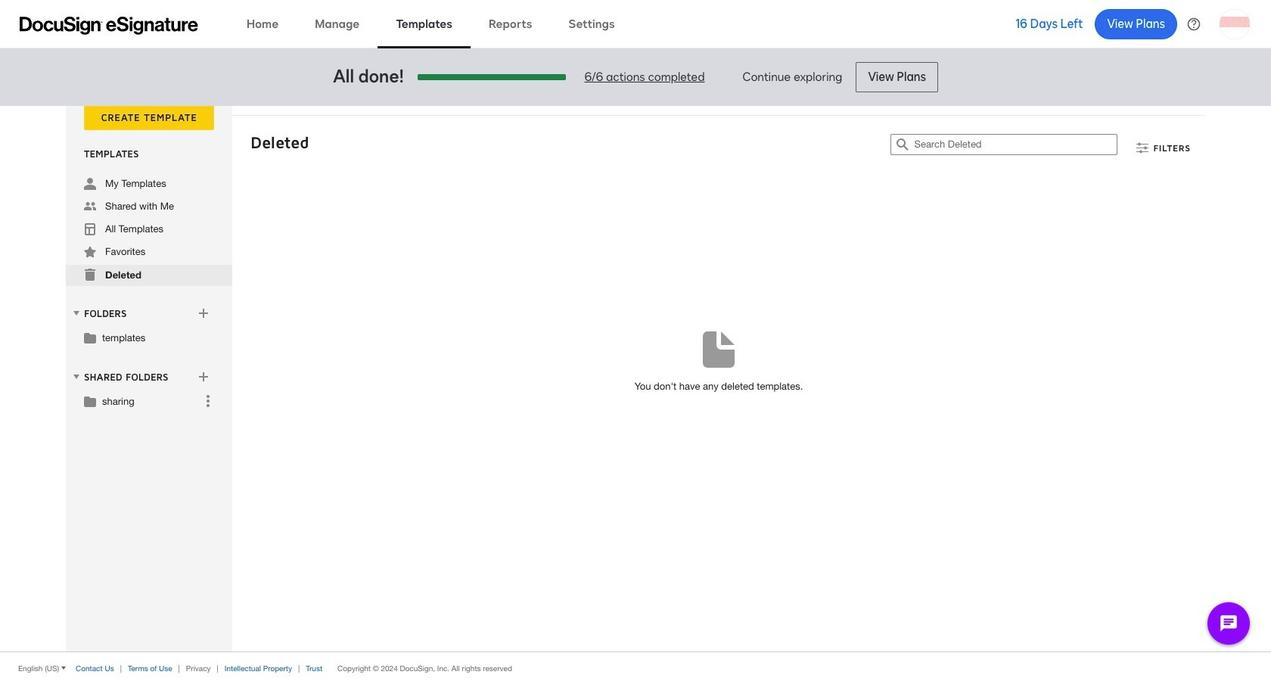 Task type: describe. For each thing, give the bounding box(es) containing it.
more info region
[[0, 652, 1272, 684]]

star filled image
[[84, 246, 96, 258]]

user image
[[84, 178, 96, 190]]

folder image
[[84, 395, 96, 407]]

shared image
[[84, 201, 96, 213]]

view shared folders image
[[70, 371, 83, 383]]



Task type: vqa. For each thing, say whether or not it's contained in the screenshot.
Search Deleted text box
yes



Task type: locate. For each thing, give the bounding box(es) containing it.
trash image
[[84, 269, 96, 281]]

docusign esignature image
[[20, 16, 198, 34]]

view folders image
[[70, 307, 83, 319]]

folder image
[[84, 332, 96, 344]]

secondary navigation region
[[66, 104, 1210, 652]]

Search Deleted text field
[[915, 135, 1118, 154]]

your uploaded profile image image
[[1220, 9, 1251, 39]]

templates image
[[84, 223, 96, 235]]



